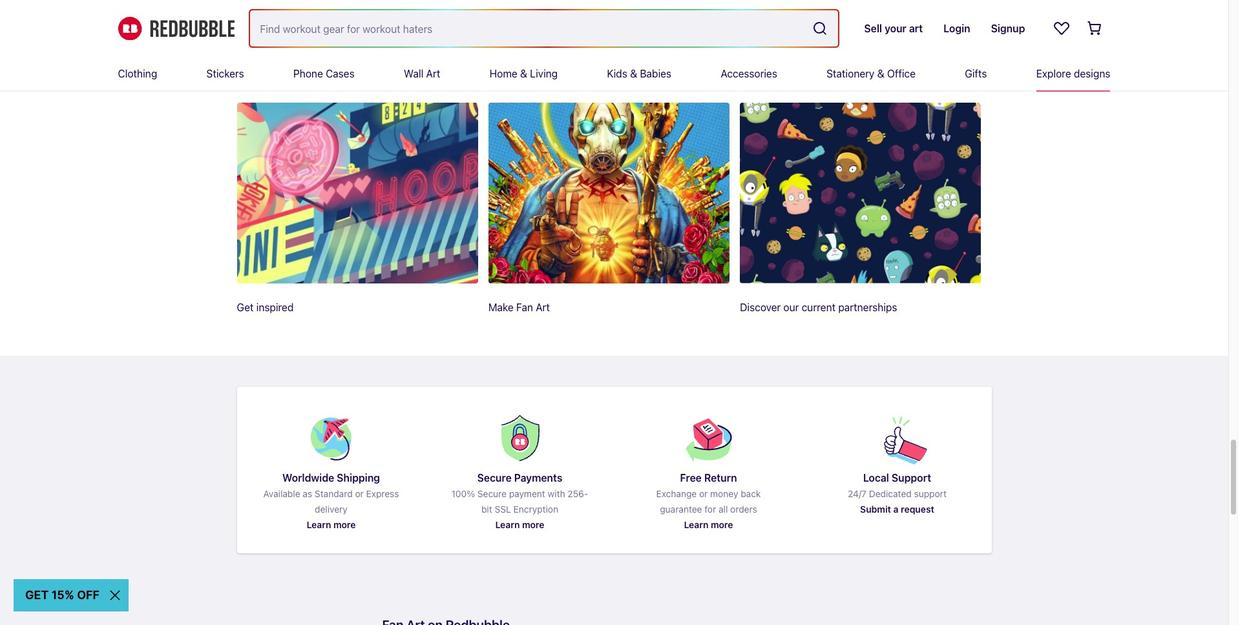 Task type: locate. For each thing, give the bounding box(es) containing it.
art right the make
[[536, 302, 550, 314]]

stationery & office link
[[827, 57, 916, 91]]

1 or from the left
[[355, 489, 364, 500]]

artist
[[338, 73, 377, 91]]

free
[[680, 473, 702, 484]]

a down dedicated
[[894, 504, 899, 515]]

learn more link
[[307, 518, 356, 533], [496, 518, 545, 533], [684, 518, 734, 533]]

learn more link down for
[[684, 518, 734, 533]]

art inside make fan art link
[[536, 302, 550, 314]]

learn for free
[[684, 520, 709, 531]]

1 horizontal spatial fan
[[517, 302, 533, 314]]

make fan art
[[489, 302, 550, 314]]

our
[[784, 302, 800, 314]]

0 horizontal spatial art
[[426, 68, 441, 80]]

more inside free return exchange or money back guarantee for all orders learn more
[[711, 520, 734, 531]]

partnerships
[[839, 302, 898, 314]]

0 vertical spatial a
[[298, 73, 306, 91]]

get inspired
[[237, 302, 294, 314]]

2 learn from the left
[[496, 520, 520, 531]]

a
[[298, 73, 306, 91], [894, 504, 899, 515]]

more inside "worldwide shipping available as standard or express delivery learn more"
[[334, 520, 356, 531]]

living
[[530, 68, 558, 80]]

exchange
[[657, 489, 697, 500]]

0 vertical spatial fan
[[310, 73, 335, 91]]

& for babies
[[630, 68, 638, 80]]

learn more link down the encryption
[[496, 518, 545, 533]]

1 secure from the top
[[478, 473, 512, 484]]

stickers
[[207, 68, 244, 80]]

support
[[915, 489, 947, 500]]

learn down for
[[684, 520, 709, 531]]

become a fan artist
[[237, 73, 377, 91]]

1 & from the left
[[521, 68, 528, 80]]

24/7
[[848, 489, 867, 500]]

all
[[719, 504, 728, 515]]

1 horizontal spatial or
[[700, 489, 708, 500]]

support
[[892, 473, 932, 484]]

secure
[[478, 473, 512, 484], [478, 489, 507, 500]]

ssl
[[495, 504, 511, 515]]

home
[[490, 68, 518, 80]]

1 learn from the left
[[307, 520, 331, 531]]

payment
[[509, 489, 546, 500]]

& right kids
[[630, 68, 638, 80]]

3 & from the left
[[878, 68, 885, 80]]

0 horizontal spatial a
[[298, 73, 306, 91]]

2 horizontal spatial learn
[[684, 520, 709, 531]]

3 learn from the left
[[684, 520, 709, 531]]

1 horizontal spatial more
[[522, 520, 545, 531]]

2 horizontal spatial more
[[711, 520, 734, 531]]

0 horizontal spatial learn more link
[[307, 518, 356, 533]]

more down all
[[711, 520, 734, 531]]

learn down "ssl"
[[496, 520, 520, 531]]

more down the encryption
[[522, 520, 545, 531]]

menu bar
[[118, 57, 1111, 91]]

2 & from the left
[[630, 68, 638, 80]]

& left living
[[521, 68, 528, 80]]

0 vertical spatial secure
[[478, 473, 512, 484]]

accessories link
[[721, 57, 778, 91]]

2 learn more link from the left
[[496, 518, 545, 533]]

learn more link down delivery on the left bottom
[[307, 518, 356, 533]]

1 learn more link from the left
[[307, 518, 356, 533]]

learn inside secure payments 100% secure payment with 256- bit ssl encryption learn more
[[496, 520, 520, 531]]

0 horizontal spatial &
[[521, 68, 528, 80]]

learn down delivery on the left bottom
[[307, 520, 331, 531]]

0 vertical spatial art
[[426, 68, 441, 80]]

clothing
[[118, 68, 157, 80]]

0 horizontal spatial more
[[334, 520, 356, 531]]

phone cases
[[294, 68, 355, 80]]

fan
[[310, 73, 335, 91], [517, 302, 533, 314]]

3 more from the left
[[711, 520, 734, 531]]

2 horizontal spatial &
[[878, 68, 885, 80]]

or
[[355, 489, 364, 500], [700, 489, 708, 500]]

wall art link
[[404, 57, 441, 91]]

as
[[303, 489, 312, 500]]

payments
[[514, 473, 563, 484]]

2 more from the left
[[522, 520, 545, 531]]

0 horizontal spatial or
[[355, 489, 364, 500]]

& left office
[[878, 68, 885, 80]]

1 vertical spatial art
[[536, 302, 550, 314]]

1 horizontal spatial art
[[536, 302, 550, 314]]

1 horizontal spatial learn
[[496, 520, 520, 531]]

1 vertical spatial secure
[[478, 489, 507, 500]]

express
[[366, 489, 399, 500]]

shipping
[[337, 473, 380, 484]]

standard
[[315, 489, 353, 500]]

learn inside free return exchange or money back guarantee for all orders learn more
[[684, 520, 709, 531]]

1 vertical spatial fan
[[517, 302, 533, 314]]

accessories
[[721, 68, 778, 80]]

phone cases link
[[294, 57, 355, 91]]

a inside local support 24/7 dedicated support submit a request
[[894, 504, 899, 515]]

babies
[[640, 68, 672, 80]]

1 more from the left
[[334, 520, 356, 531]]

explore designs
[[1037, 68, 1111, 80]]

1 horizontal spatial a
[[894, 504, 899, 515]]

art right wall
[[426, 68, 441, 80]]

1 horizontal spatial learn more link
[[496, 518, 545, 533]]

current
[[802, 302, 836, 314]]

make fan art link
[[489, 103, 730, 332]]

discover
[[740, 302, 781, 314]]

more down delivery on the left bottom
[[334, 520, 356, 531]]

2 secure from the top
[[478, 489, 507, 500]]

learn for secure
[[496, 520, 520, 531]]

1 horizontal spatial &
[[630, 68, 638, 80]]

menu bar containing clothing
[[118, 57, 1111, 91]]

learn
[[307, 520, 331, 531], [496, 520, 520, 531], [684, 520, 709, 531]]

more
[[334, 520, 356, 531], [522, 520, 545, 531], [711, 520, 734, 531]]

2 horizontal spatial learn more link
[[684, 518, 734, 533]]

or up for
[[700, 489, 708, 500]]

get inspired link
[[237, 103, 478, 332]]

3 learn more link from the left
[[684, 518, 734, 533]]

more inside secure payments 100% secure payment with 256- bit ssl encryption learn more
[[522, 520, 545, 531]]

0 horizontal spatial learn
[[307, 520, 331, 531]]

gifts link
[[966, 57, 988, 91]]

cases
[[326, 68, 355, 80]]

&
[[521, 68, 528, 80], [630, 68, 638, 80], [878, 68, 885, 80]]

art
[[426, 68, 441, 80], [536, 302, 550, 314]]

2 or from the left
[[700, 489, 708, 500]]

1 vertical spatial a
[[894, 504, 899, 515]]

available
[[264, 489, 300, 500]]

explore
[[1037, 68, 1072, 80]]

None field
[[250, 10, 839, 47]]

make
[[489, 302, 514, 314]]

a right the become in the top of the page
[[298, 73, 306, 91]]

encryption
[[514, 504, 559, 515]]

or down the shipping
[[355, 489, 364, 500]]



Task type: describe. For each thing, give the bounding box(es) containing it.
guarantee
[[660, 504, 703, 515]]

worldwide shipping image
[[300, 408, 362, 470]]

more for free return
[[711, 520, 734, 531]]

local support 24/7 dedicated support submit a request
[[848, 473, 947, 515]]

local
[[864, 473, 890, 484]]

become
[[237, 73, 295, 91]]

orders
[[731, 504, 758, 515]]

submit a request link
[[861, 502, 935, 518]]

stickers link
[[207, 57, 244, 91]]

fan inside make fan art link
[[517, 302, 533, 314]]

stationery & office
[[827, 68, 916, 80]]

delivery
[[315, 504, 348, 515]]

worldwide
[[283, 473, 335, 484]]

phone
[[294, 68, 323, 80]]

learn more link for payments
[[496, 518, 545, 533]]

submit
[[861, 504, 892, 515]]

gifts
[[966, 68, 988, 80]]

learn more link for shipping
[[307, 518, 356, 533]]

free return image
[[678, 408, 740, 469]]

or inside "worldwide shipping available as standard or express delivery learn more"
[[355, 489, 364, 500]]

home & living
[[490, 68, 558, 80]]

explore designs link
[[1037, 57, 1111, 91]]

discover our current partnerships
[[740, 302, 898, 314]]

kids
[[607, 68, 628, 80]]

secure payments 100% secure payment with 256- bit ssl encryption learn more
[[452, 473, 589, 531]]

money
[[711, 489, 739, 500]]

more for secure payments
[[522, 520, 545, 531]]

request
[[901, 504, 935, 515]]

& for office
[[878, 68, 885, 80]]

redbubble logo image
[[118, 17, 234, 40]]

& for living
[[521, 68, 528, 80]]

for
[[705, 504, 717, 515]]

kids & babies
[[607, 68, 672, 80]]

bit
[[482, 504, 493, 515]]

wall art
[[404, 68, 441, 80]]

with
[[548, 489, 566, 500]]

learn inside "worldwide shipping available as standard or express delivery learn more"
[[307, 520, 331, 531]]

wall
[[404, 68, 424, 80]]

home & living link
[[490, 57, 558, 91]]

local support image
[[867, 408, 929, 469]]

100%
[[452, 489, 475, 500]]

or inside free return exchange or money back guarantee for all orders learn more
[[700, 489, 708, 500]]

kids & babies link
[[607, 57, 672, 91]]

art inside wall art link
[[426, 68, 441, 80]]

designs
[[1075, 68, 1111, 80]]

inspired
[[256, 302, 294, 314]]

worldwide shipping available as standard or express delivery learn more
[[264, 473, 399, 531]]

0 horizontal spatial fan
[[310, 73, 335, 91]]

back
[[741, 489, 761, 500]]

secure payments image
[[489, 408, 551, 469]]

get
[[237, 302, 254, 314]]

Search term search field
[[250, 10, 808, 47]]

discover our current partnerships link
[[740, 103, 982, 332]]

dedicated
[[870, 489, 912, 500]]

256-
[[568, 489, 589, 500]]

stationery
[[827, 68, 875, 80]]

free return exchange or money back guarantee for all orders learn more
[[657, 473, 761, 531]]

learn more link for return
[[684, 518, 734, 533]]

office
[[888, 68, 916, 80]]

clothing link
[[118, 57, 157, 91]]

return
[[705, 473, 738, 484]]



Task type: vqa. For each thing, say whether or not it's contained in the screenshot.
Home & Living link
yes



